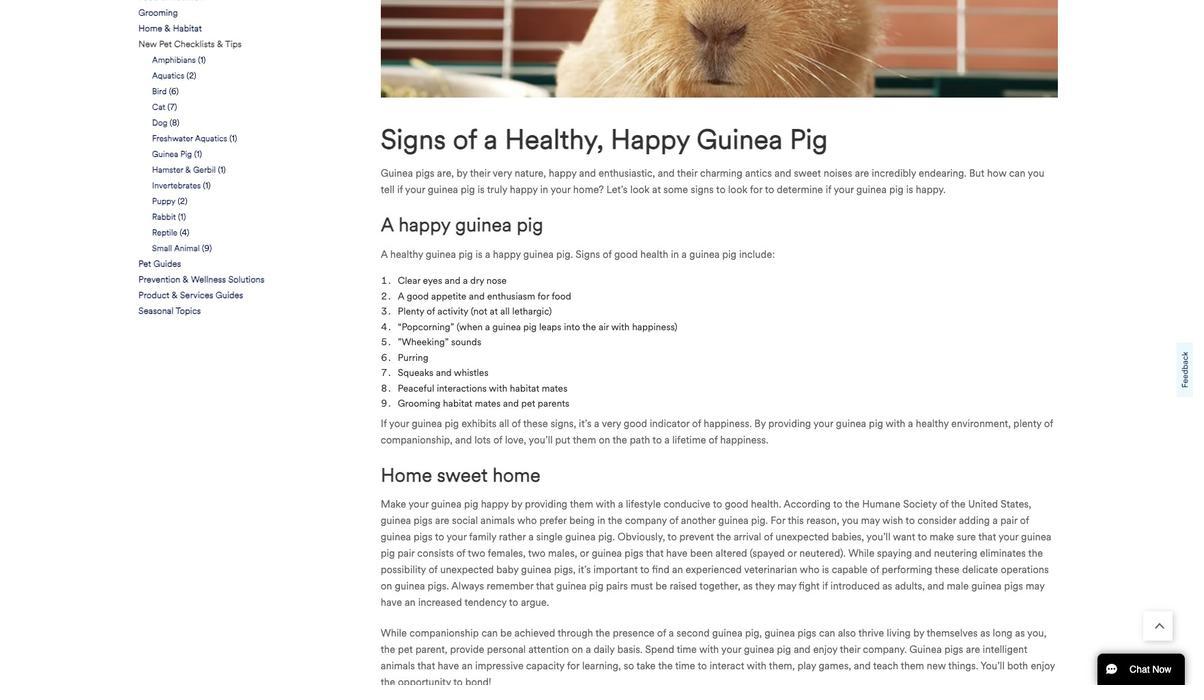 Task type: locate. For each thing, give the bounding box(es) containing it.
1 vertical spatial signs
[[576, 249, 600, 261]]

them up being
[[570, 499, 593, 511]]

0 vertical spatial home
[[138, 23, 162, 34]]

achieved
[[515, 628, 555, 640]]

if down noises
[[826, 184, 832, 196]]

0 vertical spatial in
[[540, 184, 549, 196]]

interact
[[710, 661, 745, 673]]

of up spend
[[657, 628, 666, 640]]

very up truly
[[493, 167, 512, 180]]

1 vertical spatial healthy
[[916, 418, 949, 430]]

0 horizontal spatial mates
[[475, 398, 501, 410]]

rather
[[499, 531, 526, 544]]

1 vertical spatial it's
[[578, 564, 591, 577]]

good left health.
[[725, 499, 749, 511]]

it's right pigs,
[[578, 564, 591, 577]]

things.
[[949, 661, 979, 673]]

1 horizontal spatial guides
[[216, 290, 243, 301]]

introduced
[[831, 581, 880, 593]]

(6)
[[169, 86, 179, 96]]

to up consists
[[435, 531, 444, 544]]

guinea up tell
[[381, 167, 413, 180]]

1 vertical spatial all
[[499, 418, 509, 430]]

2 look from the left
[[728, 184, 748, 196]]

provide
[[450, 644, 485, 656]]

to up want
[[906, 515, 915, 527]]

by inside make your guinea pig happy by providing them with a lifestyle conducive to good health. according to the humane society of the united states, guinea pigs are social animals who prefer being in the company of another guinea pig. for this reason, you may wish to consider adding a pair of guinea pigs to your family rather a single guinea pig. obviously, to prevent the arrival of unexpected babies, you'll want to make sure that your guinea pig pair consists of two females, two males, or guinea pigs that have been altered (spayed or neutered). while spaying and neutering eliminates the possibility of unexpected baby guinea pigs, it's important to find an experienced veterinarian who is capable of performing these delicate operations on guinea pigs. always remember that guinea pig pairs must be raised together, as they may fight if introduced as adults, and male guinea pigs may have an increased tendency to argue.
[[512, 499, 522, 511]]

providing inside the if your guinea pig exhibits all of these signs, it's a very good indicator of happiness. by providing your guinea pig with a healthy environment, plenty of companionship, and lots of love, you'll put them on the path to a lifetime of happiness.
[[769, 418, 811, 430]]

pet left 'parent,'
[[398, 644, 413, 656]]

0 horizontal spatial these
[[523, 418, 548, 430]]

their up truly
[[470, 167, 491, 180]]

1 horizontal spatial aquatics
[[195, 133, 227, 144]]

exhibits
[[462, 418, 497, 430]]

in inside guinea pigs are, by their very nature, happy and enthusiastic, and their charming antics and sweet noises are incredibly endearing. but how can you tell if your guinea pig is truly happy in your home? let's look at some signs to look for to determine if your guinea pig is happy.
[[540, 184, 549, 196]]

is down neutered).
[[823, 564, 830, 577]]

if inside make your guinea pig happy by providing them with a lifestyle conducive to good health. according to the humane society of the united states, guinea pigs are social animals who prefer being in the company of another guinea pig. for this reason, you may wish to consider adding a pair of guinea pigs to your family rather a single guinea pig. obviously, to prevent the arrival of unexpected babies, you'll want to make sure that your guinea pig pair consists of two females, two males, or guinea pigs that have been altered (spayed or neutered). while spaying and neutering eliminates the possibility of unexpected baby guinea pigs, it's important to find an experienced veterinarian who is capable of performing these delicate operations on guinea pigs. always remember that guinea pig pairs must be raised together, as they may fight if introduced as adults, and male guinea pigs may have an increased tendency to argue.
[[823, 581, 828, 593]]

pet
[[522, 398, 536, 410], [398, 644, 413, 656]]

and up some
[[658, 167, 675, 180]]

make your guinea pig happy by providing them with a lifestyle conducive to good health. according to the humane society of the united states, guinea pigs are social animals who prefer being in the company of another guinea pig. for this reason, you may wish to consider adding a pair of guinea pigs to your family rather a single guinea pig. obviously, to prevent the arrival of unexpected babies, you'll want to make sure that your guinea pig pair consists of two females, two males, or guinea pigs that have been altered (spayed or neutered). while spaying and neutering eliminates the possibility of unexpected baby guinea pigs, it's important to find an experienced veterinarian who is capable of performing these delicate operations on guinea pigs. always remember that guinea pig pairs must be raised together, as they may fight if introduced as adults, and male guinea pigs may have an increased tendency to argue.
[[381, 499, 1052, 609]]

home
[[493, 463, 541, 487]]

0 horizontal spatial two
[[468, 548, 485, 560]]

for inside clear eyes and a dry nose a good appetite and enthusiasm for food plenty of activity (not at all lethargic) "popcorning" (when a guinea pig leaps into the air with happiness) "wheeking" sounds purring squeaks and whistles peaceful interactions with habitat mates grooming habitat mates and pet parents
[[538, 291, 550, 302]]

a inside clear eyes and a dry nose a good appetite and enthusiasm for food plenty of activity (not at all lethargic) "popcorning" (when a guinea pig leaps into the air with happiness) "wheeking" sounds purring squeaks and whistles peaceful interactions with habitat mates grooming habitat mates and pet parents
[[398, 291, 404, 302]]

(1) right the gerbil
[[218, 165, 226, 175]]

as
[[743, 581, 753, 593], [883, 581, 893, 593], [981, 628, 991, 640], [1016, 628, 1025, 640]]

for left food
[[538, 291, 550, 302]]

include:
[[740, 249, 775, 261]]

this
[[788, 515, 804, 527]]

animals inside the while companionship can be achieved through the presence of a second guinea pig, guinea pigs can also thrive living by themselves as long as you, the pet parent, provide personal attention on a daily basis. spend time with your guinea pig and enjoy their company. guinea pigs are intelligent animals that have an impressive capacity for learning, so take the time to interact with them, play games, and teach them new things. you'll both enjoy the opportunity to bond!
[[381, 661, 415, 673]]

0 horizontal spatial pet
[[398, 644, 413, 656]]

solutions
[[228, 275, 265, 286]]

1 vertical spatial providing
[[525, 499, 568, 511]]

for inside the while companionship can be achieved through the presence of a second guinea pig, guinea pigs can also thrive living by themselves as long as you, the pet parent, provide personal attention on a daily basis. spend time with your guinea pig and enjoy their company. guinea pigs are intelligent animals that have an impressive capacity for learning, so take the time to interact with them, play games, and teach them new things. you'll both enjoy the opportunity to bond!
[[567, 661, 580, 673]]

1 vertical spatial these
[[935, 564, 960, 577]]

guinea inside the while companionship can be achieved through the presence of a second guinea pig, guinea pigs can also thrive living by themselves as long as you, the pet parent, provide personal attention on a daily basis. spend time with your guinea pig and enjoy their company. guinea pigs are intelligent animals that have an impressive capacity for learning, so take the time to interact with them, play games, and teach them new things. you'll both enjoy the opportunity to bond!
[[910, 644, 942, 656]]

enjoy up games,
[[814, 644, 838, 656]]

are up things.
[[966, 644, 981, 656]]

eyes
[[423, 275, 443, 287]]

0 vertical spatial while
[[849, 548, 875, 560]]

health
[[641, 249, 669, 261]]

2 vertical spatial by
[[914, 628, 925, 640]]

can right how
[[1010, 167, 1026, 180]]

0 vertical spatial grooming
[[138, 8, 178, 19]]

neutering
[[935, 548, 978, 560]]

it's
[[579, 418, 592, 430], [578, 564, 591, 577]]

by
[[755, 418, 766, 430]]

being
[[570, 515, 595, 527]]

0 vertical spatial be
[[656, 581, 667, 593]]

0 horizontal spatial pig
[[180, 149, 192, 159]]

to up another
[[713, 499, 723, 511]]

these up love,
[[523, 418, 548, 430]]

grooming inside clear eyes and a dry nose a good appetite and enthusiasm for food plenty of activity (not at all lethargic) "popcorning" (when a guinea pig leaps into the air with happiness) "wheeking" sounds purring squeaks and whistles peaceful interactions with habitat mates grooming habitat mates and pet parents
[[398, 398, 441, 410]]

1 vertical spatial while
[[381, 628, 407, 640]]

to right want
[[918, 531, 927, 544]]

guinea inside clear eyes and a dry nose a good appetite and enthusiasm for food plenty of activity (not at all lethargic) "popcorning" (when a guinea pig leaps into the air with happiness) "wheeking" sounds purring squeaks and whistles peaceful interactions with habitat mates grooming habitat mates and pet parents
[[493, 321, 521, 333]]

1 horizontal spatial sweet
[[794, 167, 821, 180]]

0 vertical spatial aquatics
[[152, 70, 185, 81]]

obviously,
[[618, 531, 665, 544]]

(7)
[[168, 102, 177, 112]]

if
[[381, 418, 387, 430]]

1 vertical spatial at
[[490, 306, 498, 318]]

signs
[[691, 184, 714, 196]]

grooming
[[138, 8, 178, 19], [398, 398, 441, 410]]

0 horizontal spatial aquatics
[[152, 70, 185, 81]]

1 vertical spatial pet
[[398, 644, 413, 656]]

can up personal
[[482, 628, 498, 640]]

habitat up parents
[[510, 383, 540, 394]]

home up the new
[[138, 23, 162, 34]]

wellness
[[191, 275, 226, 286]]

all up love,
[[499, 418, 509, 430]]

0 vertical spatial unexpected
[[776, 531, 830, 544]]

1 vertical spatial aquatics
[[195, 133, 227, 144]]

your inside the while companionship can be achieved through the presence of a second guinea pig, guinea pigs can also thrive living by themselves as long as you, the pet parent, provide personal attention on a daily basis. spend time with your guinea pig and enjoy their company. guinea pigs are intelligent animals that have an impressive capacity for learning, so take the time to interact with them, play games, and teach them new things. you'll both enjoy the opportunity to bond!
[[722, 644, 742, 656]]

0 vertical spatial providing
[[769, 418, 811, 430]]

the inside the if your guinea pig exhibits all of these signs, it's a very good indicator of happiness. by providing your guinea pig with a healthy environment, plenty of companionship, and lots of love, you'll put them on the path to a lifetime of happiness.
[[613, 434, 628, 446]]

or right males,
[[580, 548, 589, 560]]

veterinarian
[[744, 564, 798, 577]]

are inside make your guinea pig happy by providing them with a lifestyle conducive to good health. according to the humane society of the united states, guinea pigs are social animals who prefer being in the company of another guinea pig. for this reason, you may wish to consider adding a pair of guinea pigs to your family rather a single guinea pig. obviously, to prevent the arrival of unexpected babies, you'll want to make sure that your guinea pig pair consists of two females, two males, or guinea pigs that have been altered (spayed or neutered). while spaying and neutering eliminates the possibility of unexpected baby guinea pigs, it's important to find an experienced veterinarian who is capable of performing these delicate operations on guinea pigs. always remember that guinea pig pairs must be raised together, as they may fight if introduced as adults, and male guinea pigs may have an increased tendency to argue.
[[435, 515, 450, 527]]

pig. up important
[[598, 531, 615, 544]]

0 vertical spatial habitat
[[510, 383, 540, 394]]

that up opportunity
[[418, 661, 435, 673]]

take
[[637, 661, 656, 673]]

amphibians link
[[152, 54, 196, 66]]

sweet
[[794, 167, 821, 180], [437, 463, 488, 487]]

pet inside clear eyes and a dry nose a good appetite and enthusiasm for food plenty of activity (not at all lethargic) "popcorning" (when a guinea pig leaps into the air with happiness) "wheeking" sounds purring squeaks and whistles peaceful interactions with habitat mates grooming habitat mates and pet parents
[[522, 398, 536, 410]]

1 vertical spatial pet
[[138, 259, 151, 270]]

you inside guinea pigs are, by their very nature, happy and enthusiastic, and their charming antics and sweet noises are incredibly endearing. but how can you tell if your guinea pig is truly happy in your home? let's look at some signs to look for to determine if your guinea pig is happy.
[[1028, 167, 1045, 180]]

companionship
[[410, 628, 479, 640]]

who up fight
[[800, 564, 820, 577]]

2 vertical spatial them
[[901, 661, 925, 673]]

wish
[[883, 515, 904, 527]]

(1)
[[198, 55, 206, 65], [229, 133, 237, 144], [194, 149, 202, 159], [218, 165, 226, 175], [203, 180, 211, 191], [178, 212, 186, 222]]

1 vertical spatial sweet
[[437, 463, 488, 487]]

2 vertical spatial in
[[598, 515, 606, 527]]

guides
[[153, 259, 181, 270], [216, 290, 243, 301]]

(2) right aquatics link
[[187, 70, 197, 81]]

into
[[564, 321, 580, 333]]

1 vertical spatial be
[[501, 628, 512, 640]]

as left long
[[981, 628, 991, 640]]

while inside the while companionship can be achieved through the presence of a second guinea pig, guinea pigs can also thrive living by themselves as long as you, the pet parent, provide personal attention on a daily basis. spend time with your guinea pig and enjoy their company. guinea pigs are intelligent animals that have an impressive capacity for learning, so take the time to interact with them, play games, and teach them new things. you'll both enjoy the opportunity to bond!
[[381, 628, 407, 640]]

impressive
[[475, 661, 524, 673]]

cat
[[152, 102, 165, 112]]

them inside make your guinea pig happy by providing them with a lifestyle conducive to good health. according to the humane society of the united states, guinea pigs are social animals who prefer being in the company of another guinea pig. for this reason, you may wish to consider adding a pair of guinea pigs to your family rather a single guinea pig. obviously, to prevent the arrival of unexpected babies, you'll want to make sure that your guinea pig pair consists of two females, two males, or guinea pigs that have been altered (spayed or neutered). while spaying and neutering eliminates the possibility of unexpected baby guinea pigs, it's important to find an experienced veterinarian who is capable of performing these delicate operations on guinea pigs. always remember that guinea pig pairs must be raised together, as they may fight if introduced as adults, and male guinea pigs may have an increased tendency to argue.
[[570, 499, 593, 511]]

two down single
[[528, 548, 546, 560]]

new
[[138, 39, 157, 50]]

pet up prevention
[[138, 259, 151, 270]]

to left interact
[[698, 661, 707, 673]]

1 vertical spatial unexpected
[[440, 564, 494, 577]]

have down 'parent,'
[[438, 661, 459, 673]]

pet inside the while companionship can be achieved through the presence of a second guinea pig, guinea pigs can also thrive living by themselves as long as you, the pet parent, provide personal attention on a daily basis. spend time with your guinea pig and enjoy their company. guinea pigs are intelligent animals that have an impressive capacity for learning, so take the time to interact with them, play games, and teach them new things. you'll both enjoy the opportunity to bond!
[[398, 644, 413, 656]]

if right fight
[[823, 581, 828, 593]]

aquatics down amphibians link at the top
[[152, 70, 185, 81]]

good inside the if your guinea pig exhibits all of these signs, it's a very good indicator of happiness. by providing your guinea pig with a healthy environment, plenty of companionship, and lots of love, you'll put them on the path to a lifetime of happiness.
[[624, 418, 647, 430]]

with inside the if your guinea pig exhibits all of these signs, it's a very good indicator of happiness. by providing your guinea pig with a healthy environment, plenty of companionship, and lots of love, you'll put them on the path to a lifetime of happiness.
[[886, 418, 906, 430]]

for right capacity
[[567, 661, 580, 673]]

0 horizontal spatial providing
[[525, 499, 568, 511]]

and down the dry at left
[[469, 291, 485, 302]]

time
[[677, 644, 697, 656], [675, 661, 696, 673]]

on inside the if your guinea pig exhibits all of these signs, it's a very good indicator of happiness. by providing your guinea pig with a healthy environment, plenty of companionship, and lots of love, you'll put them on the path to a lifetime of happiness.
[[599, 434, 610, 446]]

pet down home & habitat link
[[159, 39, 172, 50]]

2 horizontal spatial pig.
[[752, 515, 768, 527]]

of right plenty
[[1045, 418, 1054, 430]]

guinea
[[428, 184, 458, 196], [857, 184, 887, 196], [455, 213, 512, 237], [426, 249, 456, 261], [524, 249, 554, 261], [690, 249, 720, 261], [493, 321, 521, 333], [412, 418, 442, 430], [836, 418, 867, 430], [431, 499, 462, 511], [381, 515, 411, 527], [719, 515, 749, 527], [381, 531, 411, 544], [566, 531, 596, 544], [1022, 531, 1052, 544], [592, 548, 622, 560], [521, 564, 552, 577], [395, 581, 425, 593], [557, 581, 587, 593], [972, 581, 1002, 593], [713, 628, 743, 640], [765, 628, 795, 640], [744, 644, 775, 656]]

sweet up determine
[[794, 167, 821, 180]]

pairs
[[606, 581, 628, 593]]

2 two from the left
[[528, 548, 546, 560]]

a
[[381, 213, 394, 237], [381, 249, 388, 261], [398, 291, 404, 302]]

0 horizontal spatial while
[[381, 628, 407, 640]]

environment,
[[952, 418, 1011, 430]]

1 horizontal spatial may
[[861, 515, 880, 527]]

in right being
[[598, 515, 606, 527]]

happy inside make your guinea pig happy by providing them with a lifestyle conducive to good health. according to the humane society of the united states, guinea pigs are social animals who prefer being in the company of another guinea pig. for this reason, you may wish to consider adding a pair of guinea pigs to your family rather a single guinea pig. obviously, to prevent the arrival of unexpected babies, you'll want to make sure that your guinea pig pair consists of two females, two males, or guinea pigs that have been altered (spayed or neutered). while spaying and neutering eliminates the possibility of unexpected baby guinea pigs, it's important to find an experienced veterinarian who is capable of performing these delicate operations on guinea pigs. always remember that guinea pig pairs must be raised together, as they may fight if introduced as adults, and male guinea pigs may have an increased tendency to argue.
[[481, 499, 509, 511]]

2 vertical spatial a
[[398, 291, 404, 302]]

1 horizontal spatial an
[[462, 661, 473, 673]]

your up interact
[[722, 644, 742, 656]]

very
[[493, 167, 512, 180], [602, 418, 621, 430]]

intelligent
[[983, 644, 1028, 656]]

1 horizontal spatial have
[[438, 661, 459, 673]]

0 vertical spatial very
[[493, 167, 512, 180]]

1 vertical spatial are
[[435, 515, 450, 527]]

providing
[[769, 418, 811, 430], [525, 499, 568, 511]]

2 horizontal spatial on
[[599, 434, 610, 446]]

is inside make your guinea pig happy by providing them with a lifestyle conducive to good health. according to the humane society of the united states, guinea pigs are social animals who prefer being in the company of another guinea pig. for this reason, you may wish to consider adding a pair of guinea pigs to your family rather a single guinea pig. obviously, to prevent the arrival of unexpected babies, you'll want to make sure that your guinea pig pair consists of two females, two males, or guinea pigs that have been altered (spayed or neutered). while spaying and neutering eliminates the possibility of unexpected baby guinea pigs, it's important to find an experienced veterinarian who is capable of performing these delicate operations on guinea pigs. always remember that guinea pig pairs must be raised together, as they may fight if introduced as adults, and male guinea pigs may have an increased tendency to argue.
[[823, 564, 830, 577]]

0 vertical spatial pig.
[[557, 249, 573, 261]]

animals
[[481, 515, 515, 527], [381, 661, 415, 673]]

both
[[1008, 661, 1029, 673]]

may down humane
[[861, 515, 880, 527]]

0 horizontal spatial very
[[493, 167, 512, 180]]

that up argue.
[[536, 581, 554, 593]]

signs down home? at the top of the page
[[576, 249, 600, 261]]

1 horizontal spatial mates
[[542, 383, 568, 394]]

it's inside make your guinea pig happy by providing them with a lifestyle conducive to good health. according to the humane society of the united states, guinea pigs are social animals who prefer being in the company of another guinea pig. for this reason, you may wish to consider adding a pair of guinea pigs to your family rather a single guinea pig. obviously, to prevent the arrival of unexpected babies, you'll want to make sure that your guinea pig pair consists of two females, two males, or guinea pigs that have been altered (spayed or neutered). while spaying and neutering eliminates the possibility of unexpected baby guinea pigs, it's important to find an experienced veterinarian who is capable of performing these delicate operations on guinea pigs. always remember that guinea pig pairs must be raised together, as they may fight if introduced as adults, and male guinea pigs may have an increased tendency to argue.
[[578, 564, 591, 577]]

of up lifetime
[[692, 418, 701, 430]]

of right consists
[[457, 548, 466, 560]]

prevent
[[680, 531, 714, 544]]

0 vertical spatial pet
[[159, 39, 172, 50]]

appetite
[[431, 291, 467, 302]]

in inside make your guinea pig happy by providing them with a lifestyle conducive to good health. according to the humane society of the united states, guinea pigs are social animals who prefer being in the company of another guinea pig. for this reason, you may wish to consider adding a pair of guinea pigs to your family rather a single guinea pig. obviously, to prevent the arrival of unexpected babies, you'll want to make sure that your guinea pig pair consists of two females, two males, or guinea pigs that have been altered (spayed or neutered). while spaying and neutering eliminates the possibility of unexpected baby guinea pigs, it's important to find an experienced veterinarian who is capable of performing these delicate operations on guinea pigs. always remember that guinea pig pairs must be raised together, as they may fight if introduced as adults, and male guinea pigs may have an increased tendency to argue.
[[598, 515, 606, 527]]

0 vertical spatial signs
[[381, 123, 446, 157]]

argue.
[[521, 597, 549, 609]]

2 horizontal spatial are
[[966, 644, 981, 656]]

0 vertical spatial happiness.
[[704, 418, 752, 430]]

a healthy guinea pig is a happy guinea pig. signs of good health in a guinea pig include:
[[381, 249, 775, 261]]

freshwater aquatics link
[[152, 133, 227, 145]]

enjoy right both
[[1031, 661, 1056, 673]]

to left the bond!
[[454, 677, 463, 686]]

1 vertical spatial (2)
[[178, 196, 188, 206]]

pair
[[1001, 515, 1018, 527], [398, 548, 415, 560]]

is left happy. in the right of the page
[[907, 184, 914, 196]]

1 vertical spatial by
[[512, 499, 522, 511]]

mates up parents
[[542, 383, 568, 394]]

1 horizontal spatial or
[[788, 548, 797, 560]]

(1) up the gerbil
[[194, 149, 202, 159]]

0 horizontal spatial an
[[405, 597, 416, 609]]

you'll down "wish"
[[867, 531, 891, 544]]

1 horizontal spatial healthy
[[916, 418, 949, 430]]

0 horizontal spatial be
[[501, 628, 512, 640]]

1 vertical spatial in
[[671, 249, 679, 261]]

pig inside grooming home & habitat new pet checklists & tips amphibians (1) aquatics (2) bird (6) cat (7) dog (8) freshwater aquatics (1) guinea pig (1) hamster & gerbil (1) invertebrates (1) puppy (2) rabbit (1) reptile (4) small animal (9) pet guides prevention & wellness solutions product & services guides seasonal topics
[[180, 149, 192, 159]]

0 vertical spatial pair
[[1001, 515, 1018, 527]]

happy up family
[[481, 499, 509, 511]]

0 horizontal spatial enjoy
[[814, 644, 838, 656]]

by down home
[[512, 499, 522, 511]]

pig up noises
[[790, 123, 828, 157]]

who up rather
[[517, 515, 537, 527]]

happiness. down "by"
[[721, 434, 769, 446]]

them inside the if your guinea pig exhibits all of these signs, it's a very good indicator of happiness. by providing your guinea pig with a healthy environment, plenty of companionship, and lots of love, you'll put them on the path to a lifetime of happiness.
[[573, 434, 596, 446]]

healthy
[[390, 249, 423, 261], [916, 418, 949, 430]]

0 horizontal spatial habitat
[[443, 398, 473, 410]]

1 horizontal spatial look
[[728, 184, 748, 196]]

(when
[[457, 321, 483, 333]]

0 horizontal spatial have
[[381, 597, 402, 609]]

the left air
[[583, 321, 596, 333]]

grooming down peaceful
[[398, 398, 441, 410]]

it's right signs,
[[579, 418, 592, 430]]

these down neutering
[[935, 564, 960, 577]]

an inside the while companionship can be achieved through the presence of a second guinea pig, guinea pigs can also thrive living by themselves as long as you, the pet parent, provide personal attention on a daily basis. spend time with your guinea pig and enjoy their company. guinea pigs are intelligent animals that have an impressive capacity for learning, so take the time to interact with them, play games, and teach them new things. you'll both enjoy the opportunity to bond!
[[462, 661, 473, 673]]

have down possibility
[[381, 597, 402, 609]]

2 horizontal spatial their
[[840, 644, 861, 656]]

0 horizontal spatial by
[[457, 167, 468, 180]]

1 vertical spatial a
[[381, 249, 388, 261]]

tendency
[[465, 597, 507, 609]]

healthy inside the if your guinea pig exhibits all of these signs, it's a very good indicator of happiness. by providing your guinea pig with a healthy environment, plenty of companionship, and lots of love, you'll put them on the path to a lifetime of happiness.
[[916, 418, 949, 430]]

very inside guinea pigs are, by their very nature, happy and enthusiastic, and their charming antics and sweet noises are incredibly endearing. but how can you tell if your guinea pig is truly happy in your home? let's look at some signs to look for to determine if your guinea pig is happy.
[[493, 167, 512, 180]]

increased
[[418, 597, 462, 609]]

in for and
[[540, 184, 549, 196]]

you up babies,
[[842, 515, 859, 527]]

0 horizontal spatial pet
[[138, 259, 151, 270]]

0 vertical spatial have
[[667, 548, 688, 560]]

1 horizontal spatial can
[[819, 628, 836, 640]]

to down the charming
[[717, 184, 726, 196]]

with
[[611, 321, 630, 333], [489, 383, 508, 394], [886, 418, 906, 430], [596, 499, 616, 511], [700, 644, 719, 656], [747, 661, 767, 673]]

guides down solutions
[[216, 290, 243, 301]]

providing inside make your guinea pig happy by providing them with a lifestyle conducive to good health. according to the humane society of the united states, guinea pigs are social animals who prefer being in the company of another guinea pig. for this reason, you may wish to consider adding a pair of guinea pigs to your family rather a single guinea pig. obviously, to prevent the arrival of unexpected babies, you'll want to make sure that your guinea pig pair consists of two females, two males, or guinea pigs that have been altered (spayed or neutered). while spaying and neutering eliminates the possibility of unexpected baby guinea pigs, it's important to find an experienced veterinarian who is capable of performing these delicate operations on guinea pigs. always remember that guinea pig pairs must be raised together, as they may fight if introduced as adults, and male guinea pigs may have an increased tendency to argue.
[[525, 499, 568, 511]]

are left "social"
[[435, 515, 450, 527]]

1 two from the left
[[468, 548, 485, 560]]

0 horizontal spatial pig.
[[557, 249, 573, 261]]

guinea up hamster
[[152, 149, 178, 159]]

in for with
[[598, 515, 606, 527]]

0 vertical spatial you'll
[[529, 434, 553, 446]]

0 vertical spatial an
[[672, 564, 683, 577]]

sounds
[[451, 337, 482, 348]]

healthy,
[[505, 123, 604, 157]]

invertebrates
[[152, 180, 201, 191]]

that
[[979, 531, 997, 544], [646, 548, 664, 560], [536, 581, 554, 593], [418, 661, 435, 673]]

by right living at bottom right
[[914, 628, 925, 640]]

on left path
[[599, 434, 610, 446]]

0 horizontal spatial may
[[778, 581, 797, 593]]

(not
[[471, 306, 488, 318]]

(8)
[[170, 118, 180, 128]]

want
[[893, 531, 916, 544]]

1 horizontal spatial pet
[[522, 398, 536, 410]]

for inside guinea pigs are, by their very nature, happy and enthusiastic, and their charming antics and sweet noises are incredibly endearing. but how can you tell if your guinea pig is truly happy in your home? let's look at some signs to look for to determine if your guinea pig is happy.
[[750, 184, 763, 196]]

guinea up new
[[910, 644, 942, 656]]

food
[[552, 291, 572, 302]]

0 horizontal spatial you'll
[[529, 434, 553, 446]]

while companionship can be achieved through the presence of a second guinea pig, guinea pigs can also thrive living by themselves as long as you, the pet parent, provide personal attention on a daily basis. spend time with your guinea pig and enjoy their company. guinea pigs are intelligent animals that have an impressive capacity for learning, so take the time to interact with them, play games, and teach them new things. you'll both enjoy the opportunity to bond!
[[381, 628, 1056, 686]]

1 horizontal spatial for
[[567, 661, 580, 673]]

at inside clear eyes and a dry nose a good appetite and enthusiasm for food plenty of activity (not at all lethargic) "popcorning" (when a guinea pig leaps into the air with happiness) "wheeking" sounds purring squeaks and whistles peaceful interactions with habitat mates grooming habitat mates and pet parents
[[490, 306, 498, 318]]

dog
[[152, 118, 168, 128]]

be down find
[[656, 581, 667, 593]]

(4)
[[180, 227, 189, 238]]

0 horizontal spatial you
[[842, 515, 859, 527]]

united
[[969, 499, 999, 511]]

good up plenty
[[407, 291, 429, 302]]

providing up prefer
[[525, 499, 568, 511]]

been
[[691, 548, 713, 560]]

an left increased
[[405, 597, 416, 609]]

you,
[[1028, 628, 1047, 640]]

1 horizontal spatial you'll
[[867, 531, 891, 544]]

2 horizontal spatial by
[[914, 628, 925, 640]]

0 horizontal spatial home
[[138, 23, 162, 34]]

or
[[580, 548, 589, 560], [788, 548, 797, 560]]

0 vertical spatial animals
[[481, 515, 515, 527]]

happiness)
[[632, 321, 678, 333]]

very inside the if your guinea pig exhibits all of these signs, it's a very good indicator of happiness. by providing your guinea pig with a healthy environment, plenty of companionship, and lots of love, you'll put them on the path to a lifetime of happiness.
[[602, 418, 621, 430]]

1 vertical spatial animals
[[381, 661, 415, 673]]

guinea inside guinea pigs are, by their very nature, happy and enthusiastic, and their charming antics and sweet noises are incredibly endearing. but how can you tell if your guinea pig is truly happy in your home? let's look at some signs to look for to determine if your guinea pig is happy.
[[381, 167, 413, 180]]

2 horizontal spatial can
[[1010, 167, 1026, 180]]

checklists
[[174, 39, 215, 50]]

by
[[457, 167, 468, 180], [512, 499, 522, 511], [914, 628, 925, 640]]

pigs inside guinea pigs are, by their very nature, happy and enthusiastic, and their charming antics and sweet noises are incredibly endearing. but how can you tell if your guinea pig is truly happy in your home? let's look at some signs to look for to determine if your guinea pig is happy.
[[416, 167, 435, 180]]

on down "through"
[[572, 644, 583, 656]]

0 horizontal spatial at
[[490, 306, 498, 318]]

habitat
[[510, 383, 540, 394], [443, 398, 473, 410]]

can inside guinea pigs are, by their very nature, happy and enthusiastic, and their charming antics and sweet noises are incredibly endearing. but how can you tell if your guinea pig is truly happy in your home? let's look at some signs to look for to determine if your guinea pig is happy.
[[1010, 167, 1026, 180]]

gerbil
[[193, 165, 216, 175]]

1 horizontal spatial providing
[[769, 418, 811, 430]]

the left 'parent,'
[[381, 644, 396, 656]]

0 horizontal spatial grooming
[[138, 8, 178, 19]]

their inside the while companionship can be achieved through the presence of a second guinea pig, guinea pigs can also thrive living by themselves as long as you, the pet parent, provide personal attention on a daily basis. spend time with your guinea pig and enjoy their company. guinea pigs are intelligent animals that have an impressive capacity for learning, so take the time to interact with them, play games, and teach them new things. you'll both enjoy the opportunity to bond!
[[840, 644, 861, 656]]

you'll inside the if your guinea pig exhibits all of these signs, it's a very good indicator of happiness. by providing your guinea pig with a healthy environment, plenty of companionship, and lots of love, you'll put them on the path to a lifetime of happiness.
[[529, 434, 553, 446]]

personal
[[487, 644, 526, 656]]

services
[[180, 290, 213, 301]]

0 vertical spatial a
[[381, 213, 394, 237]]

the left path
[[613, 434, 628, 446]]

enjoy
[[814, 644, 838, 656], [1031, 661, 1056, 673]]



Task type: describe. For each thing, give the bounding box(es) containing it.
to down remember
[[509, 597, 519, 609]]

of right lifetime
[[709, 434, 718, 446]]

and up performing
[[915, 548, 932, 560]]

0 horizontal spatial signs
[[381, 123, 446, 157]]

(1) down checklists
[[198, 55, 206, 65]]

pet guides link
[[138, 258, 181, 271]]

seasonal topics link
[[138, 305, 201, 318]]

how
[[988, 167, 1007, 180]]

clear eyes and a dry nose a good appetite and enthusiasm for food plenty of activity (not at all lethargic) "popcorning" (when a guinea pig leaps into the air with happiness) "wheeking" sounds purring squeaks and whistles peaceful interactions with habitat mates grooming habitat mates and pet parents
[[398, 275, 678, 410]]

the down spend
[[658, 661, 673, 673]]

altered
[[716, 548, 748, 560]]

if right tell
[[397, 184, 403, 196]]

if your guinea pig exhibits all of these signs, it's a very good indicator of happiness. by providing your guinea pig with a healthy environment, plenty of companionship, and lots of love, you'll put them on the path to a lifetime of happiness.
[[381, 418, 1054, 446]]

all inside clear eyes and a dry nose a good appetite and enthusiasm for food plenty of activity (not at all lethargic) "popcorning" (when a guinea pig leaps into the air with happiness) "wheeking" sounds purring squeaks and whistles peaceful interactions with habitat mates grooming habitat mates and pet parents
[[501, 306, 510, 318]]

males,
[[548, 548, 578, 560]]

signs of a healthy happy guinea pig image
[[381, 0, 1059, 98]]

0 vertical spatial enjoy
[[814, 644, 838, 656]]

bird
[[152, 86, 167, 96]]

new
[[927, 661, 946, 673]]

nose
[[487, 275, 507, 287]]

love,
[[505, 434, 527, 446]]

attention
[[529, 644, 569, 656]]

important
[[594, 564, 638, 577]]

your down "social"
[[447, 531, 467, 544]]

as left you,
[[1016, 628, 1025, 640]]

of left health at the top
[[603, 249, 612, 261]]

and up interactions
[[436, 367, 452, 379]]

and left teach
[[854, 661, 871, 673]]

your right tell
[[405, 184, 425, 196]]

and inside the if your guinea pig exhibits all of these signs, it's a very good indicator of happiness. by providing your guinea pig with a healthy environment, plenty of companionship, and lots of love, you'll put them on the path to a lifetime of happiness.
[[455, 434, 472, 446]]

the up altered
[[717, 531, 731, 544]]

0 horizontal spatial can
[[482, 628, 498, 640]]

all inside the if your guinea pig exhibits all of these signs, it's a very good indicator of happiness. by providing your guinea pig with a healthy environment, plenty of companionship, and lots of love, you'll put them on the path to a lifetime of happiness.
[[499, 418, 509, 430]]

0 vertical spatial who
[[517, 515, 537, 527]]

0 vertical spatial time
[[677, 644, 697, 656]]

living
[[887, 628, 911, 640]]

long
[[993, 628, 1013, 640]]

and up determine
[[775, 167, 792, 180]]

1 vertical spatial pig.
[[752, 515, 768, 527]]

2 or from the left
[[788, 548, 797, 560]]

good inside make your guinea pig happy by providing them with a lifestyle conducive to good health. according to the humane society of the united states, guinea pigs are social animals who prefer being in the company of another guinea pig. for this reason, you may wish to consider adding a pair of guinea pigs to your family rather a single guinea pig. obviously, to prevent the arrival of unexpected babies, you'll want to make sure that your guinea pig pair consists of two females, two males, or guinea pigs that have been altered (spayed or neutered). while spaying and neutering eliminates the possibility of unexpected baby guinea pigs, it's important to find an experienced veterinarian who is capable of performing these delicate operations on guinea pigs. always remember that guinea pig pairs must be raised together, as they may fight if introduced as adults, and male guinea pigs may have an increased tendency to argue.
[[725, 499, 749, 511]]

to down antics
[[765, 184, 775, 196]]

conducive
[[664, 499, 711, 511]]

of down states,
[[1021, 515, 1030, 527]]

capacity
[[526, 661, 565, 673]]

seasonal
[[138, 306, 174, 317]]

some
[[664, 184, 688, 196]]

pig inside the while companionship can be achieved through the presence of a second guinea pig, guinea pigs can also thrive living by themselves as long as you, the pet parent, provide personal attention on a daily basis. spend time with your guinea pig and enjoy their company. guinea pigs are intelligent animals that have an impressive capacity for learning, so take the time to interact with them, play games, and teach them new things. you'll both enjoy the opportunity to bond!
[[777, 644, 792, 656]]

single
[[537, 531, 563, 544]]

signs of a healthy, happy guinea pig
[[381, 123, 828, 157]]

nature,
[[515, 167, 546, 180]]

while inside make your guinea pig happy by providing them with a lifestyle conducive to good health. according to the humane society of the united states, guinea pigs are social animals who prefer being in the company of another guinea pig. for this reason, you may wish to consider adding a pair of guinea pigs to your family rather a single guinea pig. obviously, to prevent the arrival of unexpected babies, you'll want to make sure that your guinea pig pair consists of two females, two males, or guinea pigs that have been altered (spayed or neutered). while spaying and neutering eliminates the possibility of unexpected baby guinea pigs, it's important to find an experienced veterinarian who is capable of performing these delicate operations on guinea pigs. always remember that guinea pig pairs must be raised together, as they may fight if introduced as adults, and male guinea pigs may have an increased tendency to argue.
[[849, 548, 875, 560]]

guinea pigs are, by their very nature, happy and enthusiastic, and their charming antics and sweet noises are incredibly endearing. but how can you tell if your guinea pig is truly happy in your home? let's look at some signs to look for to determine if your guinea pig is happy.
[[381, 167, 1045, 196]]

a happy guinea pig
[[381, 213, 544, 237]]

themselves
[[927, 628, 978, 640]]

learning,
[[582, 661, 621, 673]]

plenty
[[1014, 418, 1042, 430]]

1 vertical spatial who
[[800, 564, 820, 577]]

animals inside make your guinea pig happy by providing them with a lifestyle conducive to good health. according to the humane society of the united states, guinea pigs are social animals who prefer being in the company of another guinea pig. for this reason, you may wish to consider adding a pair of guinea pigs to your family rather a single guinea pig. obviously, to prevent the arrival of unexpected babies, you'll want to make sure that your guinea pig pair consists of two females, two males, or guinea pigs that have been altered (spayed or neutered). while spaying and neutering eliminates the possibility of unexpected baby guinea pigs, it's important to find an experienced veterinarian who is capable of performing these delicate operations on guinea pigs. always remember that guinea pig pairs must be raised together, as they may fight if introduced as adults, and male guinea pigs may have an increased tendency to argue.
[[481, 515, 515, 527]]

determine
[[777, 184, 824, 196]]

at inside guinea pigs are, by their very nature, happy and enthusiastic, and their charming antics and sweet noises are incredibly endearing. but how can you tell if your guinea pig is truly happy in your home? let's look at some signs to look for to determine if your guinea pig is happy.
[[653, 184, 661, 196]]

to inside the if your guinea pig exhibits all of these signs, it's a very good indicator of happiness. by providing your guinea pig with a healthy environment, plenty of companionship, and lots of love, you'll put them on the path to a lifetime of happiness.
[[653, 434, 662, 446]]

it's inside the if your guinea pig exhibits all of these signs, it's a very good indicator of happiness. by providing your guinea pig with a healthy environment, plenty of companionship, and lots of love, you'll put them on the path to a lifetime of happiness.
[[579, 418, 592, 430]]

and left male
[[928, 581, 945, 593]]

of down conducive at the right
[[670, 515, 679, 527]]

of down consists
[[429, 564, 438, 577]]

1 horizontal spatial signs
[[576, 249, 600, 261]]

happy up home? at the top of the page
[[549, 167, 577, 180]]

be inside the while companionship can be achieved through the presence of a second guinea pig, guinea pigs can also thrive living by themselves as long as you, the pet parent, provide personal attention on a daily basis. spend time with your guinea pig and enjoy their company. guinea pigs are intelligent animals that have an impressive capacity for learning, so take the time to interact with them, play games, and teach them new things. you'll both enjoy the opportunity to bond!
[[501, 628, 512, 640]]

as left adults, at right
[[883, 581, 893, 593]]

(1) right freshwater aquatics link
[[229, 133, 237, 144]]

parents
[[538, 398, 570, 410]]

eliminates
[[980, 548, 1026, 560]]

consists
[[417, 548, 454, 560]]

of up love,
[[512, 418, 521, 430]]

by inside guinea pigs are, by their very nature, happy and enthusiastic, and their charming antics and sweet noises are incredibly endearing. but how can you tell if your guinea pig is truly happy in your home? let's look at some signs to look for to determine if your guinea pig is happy.
[[457, 167, 468, 180]]

the up daily
[[596, 628, 610, 640]]

1 horizontal spatial home
[[381, 463, 432, 487]]

happy.
[[916, 184, 946, 196]]

together,
[[700, 581, 741, 593]]

1 horizontal spatial habitat
[[510, 383, 540, 394]]

the up adding
[[951, 499, 966, 511]]

a for a happy guinea pig
[[381, 213, 394, 237]]

whistles
[[454, 367, 489, 379]]

of right lots
[[494, 434, 503, 446]]

the left opportunity
[[381, 677, 396, 686]]

invertebrates link
[[152, 180, 201, 192]]

fight
[[799, 581, 820, 593]]

good left health at the top
[[615, 249, 638, 261]]

clear
[[398, 275, 421, 287]]

1 or from the left
[[580, 548, 589, 560]]

1 horizontal spatial enjoy
[[1031, 661, 1056, 673]]

neutered).
[[800, 548, 846, 560]]

pig,
[[745, 628, 762, 640]]

are inside guinea pigs are, by their very nature, happy and enthusiastic, and their charming antics and sweet noises are incredibly endearing. but how can you tell if your guinea pig is truly happy in your home? let's look at some signs to look for to determine if your guinea pig is happy.
[[855, 167, 870, 180]]

0 horizontal spatial guides
[[153, 259, 181, 270]]

are,
[[437, 167, 454, 180]]

these inside make your guinea pig happy by providing them with a lifestyle conducive to good health. according to the humane society of the united states, guinea pigs are social animals who prefer being in the company of another guinea pig. for this reason, you may wish to consider adding a pair of guinea pigs to your family rather a single guinea pig. obviously, to prevent the arrival of unexpected babies, you'll want to make sure that your guinea pig pair consists of two females, two males, or guinea pigs that have been altered (spayed or neutered). while spaying and neutering eliminates the possibility of unexpected baby guinea pigs, it's important to find an experienced veterinarian who is capable of performing these delicate operations on guinea pigs. always remember that guinea pig pairs must be raised together, as they may fight if introduced as adults, and male guinea pigs may have an increased tendency to argue.
[[935, 564, 960, 577]]

& left the gerbil
[[185, 165, 191, 175]]

2 vertical spatial pig.
[[598, 531, 615, 544]]

the up operations
[[1029, 548, 1043, 560]]

another
[[681, 515, 716, 527]]

0 horizontal spatial pair
[[398, 548, 415, 560]]

states,
[[1001, 499, 1032, 511]]

antics
[[746, 167, 772, 180]]

babies,
[[832, 531, 865, 544]]

(9)
[[202, 243, 212, 253]]

grooming inside grooming home & habitat new pet checklists & tips amphibians (1) aquatics (2) bird (6) cat (7) dog (8) freshwater aquatics (1) guinea pig (1) hamster & gerbil (1) invertebrates (1) puppy (2) rabbit (1) reptile (4) small animal (9) pet guides prevention & wellness solutions product & services guides seasonal topics
[[138, 8, 178, 19]]

you inside make your guinea pig happy by providing them with a lifestyle conducive to good health. according to the humane society of the united states, guinea pigs are social animals who prefer being in the company of another guinea pig. for this reason, you may wish to consider adding a pair of guinea pigs to your family rather a single guinea pig. obviously, to prevent the arrival of unexpected babies, you'll want to make sure that your guinea pig pair consists of two females, two males, or guinea pigs that have been altered (spayed or neutered). while spaying and neutering eliminates the possibility of unexpected baby guinea pigs, it's important to find an experienced veterinarian who is capable of performing these delicate operations on guinea pigs. always remember that guinea pig pairs must be raised together, as they may fight if introduced as adults, and male guinea pigs may have an increased tendency to argue.
[[842, 515, 859, 527]]

also
[[838, 628, 856, 640]]

& up product & services guides link
[[183, 275, 189, 286]]

delicate
[[963, 564, 999, 577]]

to left prevent
[[668, 531, 677, 544]]

teach
[[874, 661, 899, 673]]

your left home? at the top of the page
[[551, 184, 571, 196]]

1 horizontal spatial pig
[[790, 123, 828, 157]]

operations
[[1001, 564, 1049, 577]]

(1) down the gerbil
[[203, 180, 211, 191]]

freshwater
[[152, 133, 193, 144]]

squeaks
[[398, 367, 434, 379]]

on inside the while companionship can be achieved through the presence of a second guinea pig, guinea pigs can also thrive living by themselves as long as you, the pet parent, provide personal attention on a daily basis. spend time with your guinea pig and enjoy their company. guinea pigs are intelligent animals that have an impressive capacity for learning, so take the time to interact with them, play games, and teach them new things. you'll both enjoy the opportunity to bond!
[[572, 644, 583, 656]]

them inside the while companionship can be achieved through the presence of a second guinea pig, guinea pigs can also thrive living by themselves as long as you, the pet parent, provide personal attention on a daily basis. spend time with your guinea pig and enjoy their company. guinea pigs are intelligent animals that have an impressive capacity for learning, so take the time to interact with them, play games, and teach them new things. you'll both enjoy the opportunity to bond!
[[901, 661, 925, 673]]

prevention
[[138, 275, 180, 286]]

of inside clear eyes and a dry nose a good appetite and enthusiasm for food plenty of activity (not at all lethargic) "popcorning" (when a guinea pig leaps into the air with happiness) "wheeking" sounds purring squeaks and whistles peaceful interactions with habitat mates grooming habitat mates and pet parents
[[427, 306, 435, 318]]

reptile link
[[152, 227, 178, 239]]

enthusiastic,
[[599, 167, 656, 180]]

(spayed
[[750, 548, 785, 560]]

and up love,
[[503, 398, 519, 410]]

signs,
[[551, 418, 577, 430]]

and up appetite
[[445, 275, 461, 287]]

to up reason,
[[834, 499, 843, 511]]

product
[[138, 290, 170, 301]]

your up eliminates
[[999, 531, 1019, 544]]

remember
[[487, 581, 534, 593]]

is left truly
[[478, 184, 485, 196]]

are inside the while companionship can be achieved through the presence of a second guinea pig, guinea pigs can also thrive living by themselves as long as you, the pet parent, provide personal attention on a daily basis. spend time with your guinea pig and enjoy their company. guinea pigs are intelligent animals that have an impressive capacity for learning, so take the time to interact with them, play games, and teach them new things. you'll both enjoy the opportunity to bond!
[[966, 644, 981, 656]]

a for a healthy guinea pig is a happy guinea pig. signs of good health in a guinea pig include:
[[381, 249, 388, 261]]

raised
[[670, 581, 697, 593]]

of up are,
[[453, 123, 477, 157]]

the left humane
[[845, 499, 860, 511]]

male
[[947, 581, 969, 593]]

1 look from the left
[[631, 184, 650, 196]]

reason,
[[807, 515, 840, 527]]

your right make
[[409, 499, 429, 511]]

with inside make your guinea pig happy by providing them with a lifestyle conducive to good health. according to the humane society of the united states, guinea pigs are social animals who prefer being in the company of another guinea pig. for this reason, you may wish to consider adding a pair of guinea pigs to your family rather a single guinea pig. obviously, to prevent the arrival of unexpected babies, you'll want to make sure that your guinea pig pair consists of two females, two males, or guinea pigs that have been altered (spayed or neutered). while spaying and neutering eliminates the possibility of unexpected baby guinea pigs, it's important to find an experienced veterinarian who is capable of performing these delicate operations on guinea pigs. always remember that guinea pig pairs must be raised together, as they may fight if introduced as adults, and male guinea pigs may have an increased tendency to argue.
[[596, 499, 616, 511]]

0 horizontal spatial sweet
[[437, 463, 488, 487]]

prefer
[[540, 515, 567, 527]]

peaceful
[[398, 383, 435, 394]]

0 horizontal spatial healthy
[[390, 249, 423, 261]]

& down grooming link
[[165, 23, 171, 34]]

& left the tips
[[217, 39, 223, 50]]

that up find
[[646, 548, 664, 560]]

home sweet home
[[381, 463, 541, 487]]

2 horizontal spatial an
[[672, 564, 683, 577]]

be inside make your guinea pig happy by providing them with a lifestyle conducive to good health. according to the humane society of the united states, guinea pigs are social animals who prefer being in the company of another guinea pig. for this reason, you may wish to consider adding a pair of guinea pigs to your family rather a single guinea pig. obviously, to prevent the arrival of unexpected babies, you'll want to make sure that your guinea pig pair consists of two females, two males, or guinea pigs that have been altered (spayed or neutered). while spaying and neutering eliminates the possibility of unexpected baby guinea pigs, it's important to find an experienced veterinarian who is capable of performing these delicate operations on guinea pigs. always remember that guinea pig pairs must be raised together, as they may fight if introduced as adults, and male guinea pigs may have an increased tendency to argue.
[[656, 581, 667, 593]]

the inside clear eyes and a dry nose a good appetite and enthusiasm for food plenty of activity (not at all lethargic) "popcorning" (when a guinea pig leaps into the air with happiness) "wheeking" sounds purring squeaks and whistles peaceful interactions with habitat mates grooming habitat mates and pet parents
[[583, 321, 596, 333]]

& up the seasonal topics link
[[172, 290, 178, 301]]

parent,
[[416, 644, 448, 656]]

of inside the while companionship can be achieved through the presence of a second guinea pig, guinea pigs can also thrive living by themselves as long as you, the pet parent, provide personal attention on a daily basis. spend time with your guinea pig and enjoy their company. guinea pigs are intelligent animals that have an impressive capacity for learning, so take the time to interact with them, play games, and teach them new things. you'll both enjoy the opportunity to bond!
[[657, 628, 666, 640]]

noises
[[824, 167, 853, 180]]

have inside the while companionship can be achieved through the presence of a second guinea pig, guinea pigs can also thrive living by themselves as long as you, the pet parent, provide personal attention on a daily basis. spend time with your guinea pig and enjoy their company. guinea pigs are intelligent animals that have an impressive capacity for learning, so take the time to interact with them, play games, and teach them new things. you'll both enjoy the opportunity to bond!
[[438, 661, 459, 673]]

of up consider
[[940, 499, 949, 511]]

spaying
[[878, 548, 912, 560]]

home inside grooming home & habitat new pet checklists & tips amphibians (1) aquatics (2) bird (6) cat (7) dog (8) freshwater aquatics (1) guinea pig (1) hamster & gerbil (1) invertebrates (1) puppy (2) rabbit (1) reptile (4) small animal (9) pet guides prevention & wellness solutions product & services guides seasonal topics
[[138, 23, 162, 34]]

society
[[904, 499, 937, 511]]

of right capable
[[871, 564, 880, 577]]

lifetime
[[673, 434, 706, 446]]

0 vertical spatial (2)
[[187, 70, 197, 81]]

reptile
[[152, 227, 178, 238]]

pig inside clear eyes and a dry nose a good appetite and enthusiasm for food plenty of activity (not at all lethargic) "popcorning" (when a guinea pig leaps into the air with happiness) "wheeking" sounds purring squeaks and whistles peaceful interactions with habitat mates grooming habitat mates and pet parents
[[524, 321, 537, 333]]

of up (spayed
[[764, 531, 773, 544]]

topics
[[176, 306, 201, 317]]

that inside the while companionship can be achieved through the presence of a second guinea pig, guinea pigs can also thrive living by themselves as long as you, the pet parent, provide personal attention on a daily basis. spend time with your guinea pig and enjoy their company. guinea pigs are intelligent animals that have an impressive capacity for learning, so take the time to interact with them, play games, and teach them new things. you'll both enjoy the opportunity to bond!
[[418, 661, 435, 673]]

as left "they"
[[743, 581, 753, 593]]

your right the 'if'
[[389, 418, 409, 430]]

experienced
[[686, 564, 742, 577]]

happy down are,
[[399, 213, 451, 237]]

by inside the while companionship can be achieved through the presence of a second guinea pig, guinea pigs can also thrive living by themselves as long as you, the pet parent, provide personal attention on a daily basis. spend time with your guinea pig and enjoy their company. guinea pigs are intelligent animals that have an impressive capacity for learning, so take the time to interact with them, play games, and teach them new things. you'll both enjoy the opportunity to bond!
[[914, 628, 925, 640]]

baby
[[497, 564, 519, 577]]

1 horizontal spatial their
[[677, 167, 698, 180]]

2 horizontal spatial in
[[671, 249, 679, 261]]

activity
[[438, 306, 468, 318]]

tell
[[381, 184, 395, 196]]

is up the dry at left
[[476, 249, 483, 261]]

prevention & wellness solutions link
[[138, 274, 265, 286]]

1 vertical spatial happiness.
[[721, 434, 769, 446]]

0 horizontal spatial their
[[470, 167, 491, 180]]

and up home? at the top of the page
[[579, 167, 596, 180]]

that down adding
[[979, 531, 997, 544]]

1 vertical spatial have
[[381, 597, 402, 609]]

truly
[[487, 184, 507, 196]]

family
[[469, 531, 497, 544]]

your right "by"
[[814, 418, 834, 430]]

and up play
[[794, 644, 811, 656]]

2 horizontal spatial may
[[1026, 581, 1045, 593]]

to left find
[[641, 564, 650, 577]]

guinea up the charming
[[697, 123, 783, 157]]

0 vertical spatial mates
[[542, 383, 568, 394]]

these inside the if your guinea pig exhibits all of these signs, it's a very good indicator of happiness. by providing your guinea pig with a healthy environment, plenty of companionship, and lots of love, you'll put them on the path to a lifetime of happiness.
[[523, 418, 548, 430]]

company
[[625, 515, 667, 527]]

your down noises
[[834, 184, 854, 196]]

daily
[[594, 644, 615, 656]]

pigs.
[[428, 581, 449, 593]]

1 vertical spatial time
[[675, 661, 696, 673]]

basis.
[[618, 644, 643, 656]]

through
[[558, 628, 593, 640]]

1 vertical spatial habitat
[[443, 398, 473, 410]]

spend
[[646, 644, 675, 656]]

happy down nature,
[[510, 184, 538, 196]]

on inside make your guinea pig happy by providing them with a lifestyle conducive to good health. according to the humane society of the united states, guinea pigs are social animals who prefer being in the company of another guinea pig. for this reason, you may wish to consider adding a pair of guinea pigs to your family rather a single guinea pig. obviously, to prevent the arrival of unexpected babies, you'll want to make sure that your guinea pig pair consists of two females, two males, or guinea pigs that have been altered (spayed or neutered). while spaying and neutering eliminates the possibility of unexpected baby guinea pigs, it's important to find an experienced veterinarian who is capable of performing these delicate operations on guinea pigs. always remember that guinea pig pairs must be raised together, as they may fight if introduced as adults, and male guinea pigs may have an increased tendency to argue.
[[381, 581, 392, 593]]

guinea inside grooming home & habitat new pet checklists & tips amphibians (1) aquatics (2) bird (6) cat (7) dog (8) freshwater aquatics (1) guinea pig (1) hamster & gerbil (1) invertebrates (1) puppy (2) rabbit (1) reptile (4) small animal (9) pet guides prevention & wellness solutions product & services guides seasonal topics
[[152, 149, 178, 159]]

you'll inside make your guinea pig happy by providing them with a lifestyle conducive to good health. according to the humane society of the united states, guinea pigs are social animals who prefer being in the company of another guinea pig. for this reason, you may wish to consider adding a pair of guinea pigs to your family rather a single guinea pig. obviously, to prevent the arrival of unexpected babies, you'll want to make sure that your guinea pig pair consists of two females, two males, or guinea pigs that have been altered (spayed or neutered). while spaying and neutering eliminates the possibility of unexpected baby guinea pigs, it's important to find an experienced veterinarian who is capable of performing these delicate operations on guinea pigs. always remember that guinea pig pairs must be raised together, as they may fight if introduced as adults, and male guinea pigs may have an increased tendency to argue.
[[867, 531, 891, 544]]

(1) up '(4)' at the left top of page
[[178, 212, 186, 222]]

the left company at the right bottom
[[608, 515, 623, 527]]

play
[[798, 661, 817, 673]]

sweet inside guinea pigs are, by their very nature, happy and enthusiastic, and their charming antics and sweet noises are incredibly endearing. but how can you tell if your guinea pig is truly happy in your home? let's look at some signs to look for to determine if your guinea pig is happy.
[[794, 167, 821, 180]]

happy up nose
[[493, 249, 521, 261]]

company.
[[863, 644, 907, 656]]

good inside clear eyes and a dry nose a good appetite and enthusiasm for food plenty of activity (not at all lethargic) "popcorning" (when a guinea pig leaps into the air with happiness) "wheeking" sounds purring squeaks and whistles peaceful interactions with habitat mates grooming habitat mates and pet parents
[[407, 291, 429, 302]]

1 horizontal spatial pair
[[1001, 515, 1018, 527]]

capable
[[832, 564, 868, 577]]



Task type: vqa. For each thing, say whether or not it's contained in the screenshot.
the bottommost be
yes



